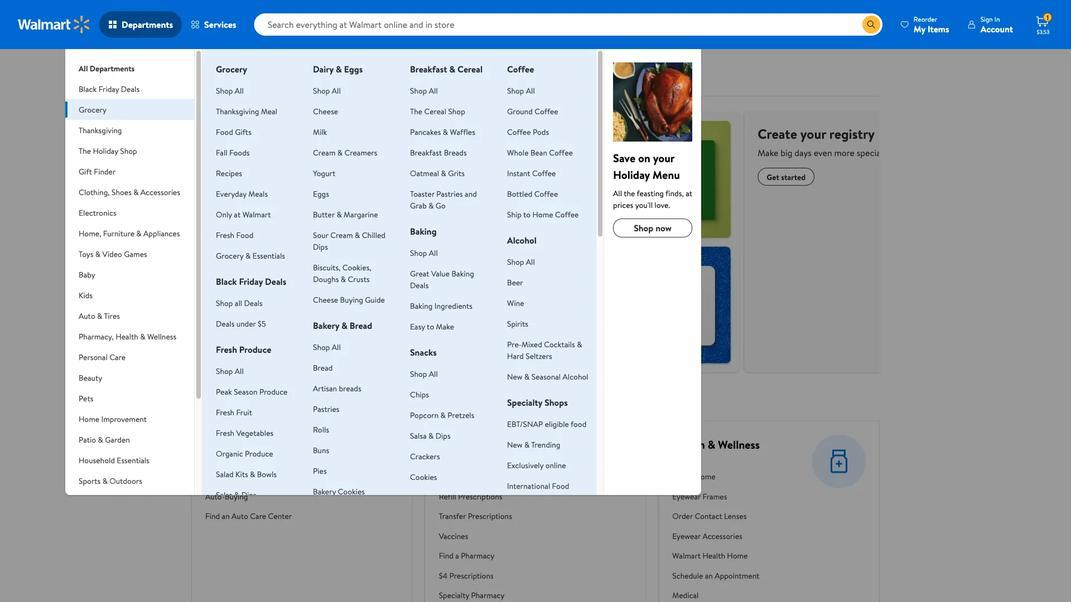 Task type: vqa. For each thing, say whether or not it's contained in the screenshot.
"Services,"
no



Task type: describe. For each thing, give the bounding box(es) containing it.
baking ingredients link
[[410, 301, 473, 311]]

coffee up the ship to home coffee
[[535, 188, 558, 199]]

1 vertical spatial services
[[192, 63, 240, 82]]

eyewear accessories
[[673, 531, 743, 542]]

produce for organic produce
[[245, 448, 273, 459]]

accessories inside eyewear accessories link
[[703, 531, 743, 542]]

pancakes & waffles link
[[410, 126, 475, 137]]

cheese buying guide link
[[313, 294, 385, 305]]

frames
[[703, 492, 727, 502]]

shop for snacks
[[410, 369, 427, 379]]

reorder
[[914, 14, 938, 24]]

pretzels
[[448, 410, 475, 421]]

all for grocery
[[235, 85, 244, 96]]

friday inside dropdown button
[[99, 83, 119, 94]]

guide
[[365, 294, 385, 305]]

salsa & dips for the top salsa & dips link
[[410, 431, 451, 441]]

patio & garden button
[[65, 430, 194, 450]]

value
[[431, 268, 450, 279]]

& inside dropdown button
[[133, 187, 139, 198]]

holiday inside dropdown button
[[93, 145, 118, 156]]

pre-mixed cocktails & hard seltzers link
[[507, 339, 582, 362]]

0 horizontal spatial make
[[436, 321, 454, 332]]

1 horizontal spatial walmart
[[673, 551, 701, 562]]

& right "dairy"
[[336, 63, 342, 75]]

breakfast for breakfast breads
[[410, 147, 442, 158]]

new & seasonal alcohol
[[507, 371, 589, 382]]

cream & creamers
[[313, 147, 378, 158]]

2 auto care center link from the top
[[205, 467, 292, 487]]

electronics
[[79, 207, 116, 218]]

breads
[[339, 383, 361, 394]]

0 vertical spatial salsa & dips link
[[410, 431, 451, 441]]

find a pharmacy
[[439, 551, 495, 562]]

shop all for grocery
[[216, 85, 244, 96]]

prescriptions for refill prescriptions
[[458, 492, 503, 502]]

all for bakery & bread
[[332, 342, 341, 353]]

instant
[[507, 168, 531, 179]]

buying for auto-
[[225, 492, 248, 502]]

cheese link
[[313, 106, 338, 117]]

meals
[[248, 188, 268, 199]]

shop up waffles
[[448, 106, 465, 117]]

clothing,
[[79, 187, 110, 198]]

new for new & trending
[[507, 439, 523, 450]]

auto-buying
[[205, 492, 248, 502]]

cheese for cheese buying guide
[[313, 294, 338, 305]]

fresh for fresh produce
[[216, 344, 237, 356]]

auto & tires button
[[65, 306, 194, 326]]

0 vertical spatial pharmacy
[[439, 437, 487, 453]]

prescriptions for transfer prescriptions
[[468, 511, 512, 522]]

0 vertical spatial fruit
[[236, 407, 252, 418]]

bakery for bakery & bread
[[313, 320, 339, 332]]

in
[[995, 14, 1000, 24]]

breakfast breads link
[[410, 147, 467, 158]]

1 vertical spatial pharmacy
[[461, 551, 495, 562]]

health for walmart
[[703, 551, 725, 562]]

0 horizontal spatial cookies
[[338, 486, 365, 497]]

oatmeal & grits link
[[410, 168, 465, 179]]

shop all link for bakery & bread
[[313, 342, 341, 353]]

household essentials
[[79, 455, 149, 466]]

black inside dropdown button
[[79, 83, 97, 94]]

ground coffee
[[507, 106, 558, 117]]

specialty for specialty shops
[[507, 397, 543, 409]]

1 horizontal spatial cereal
[[458, 63, 483, 75]]

shop inside dropdown button
[[120, 145, 137, 156]]

biscuits, cookies, doughs & crusts
[[313, 262, 372, 285]]

1 vertical spatial produce
[[259, 386, 288, 397]]

shop now
[[634, 222, 672, 234]]

coffee up ground
[[507, 63, 534, 75]]

reorder my items
[[914, 14, 950, 35]]

the for the holiday shop
[[79, 145, 91, 156]]

video
[[102, 249, 122, 260]]

buying for cheese
[[340, 294, 363, 305]]

new & trending
[[507, 439, 561, 450]]

auto & tires
[[79, 311, 120, 321]]

fresh for fresh fruit
[[216, 407, 234, 418]]

& down auto & tires dropdown button
[[140, 331, 145, 342]]

beauty button
[[65, 368, 194, 388]]

sign
[[981, 14, 993, 24]]

season
[[234, 386, 258, 397]]

coffee down the bottled coffee link
[[555, 209, 579, 220]]

0 vertical spatial grocery
[[216, 63, 247, 75]]

fruit snacks link
[[410, 493, 451, 503]]

hard
[[507, 351, 524, 362]]

coffee right bean
[[549, 147, 573, 158]]

& left tires
[[97, 311, 102, 321]]

2 vertical spatial pharmacy
[[471, 591, 505, 601]]

walmart image
[[18, 16, 90, 33]]

organic produce link
[[216, 448, 273, 459]]

& right 'patio'
[[98, 434, 103, 445]]

& left trending
[[525, 439, 530, 450]]

vegetables
[[236, 428, 274, 439]]

shop now link
[[613, 219, 693, 238]]

yogurt
[[313, 168, 336, 179]]

whole
[[507, 147, 529, 158]]

0 horizontal spatial walmart
[[243, 209, 271, 220]]

personal care button
[[65, 347, 194, 368]]

vaccines
[[439, 531, 468, 542]]

whole bean coffee
[[507, 147, 573, 158]]

rolls link
[[313, 424, 329, 435]]

health & wellness
[[673, 437, 760, 453]]

services
[[230, 393, 268, 408]]

& inside dropdown button
[[136, 228, 142, 239]]

center inside find an auto care center link
[[268, 511, 292, 522]]

& down carousel controls navigation
[[525, 371, 530, 382]]

crusts
[[348, 274, 370, 285]]

1 vertical spatial health
[[673, 437, 705, 453]]

shop all for coffee
[[507, 85, 535, 96]]

0 horizontal spatial food
[[216, 126, 233, 137]]

all for breakfast & cereal
[[429, 85, 438, 96]]

auto inside dropdown button
[[79, 311, 95, 321]]

coffee pods link
[[507, 126, 549, 137]]

personal
[[79, 352, 108, 363]]

1 vertical spatial pastries
[[313, 404, 340, 415]]

started
[[603, 171, 628, 182]]

& left creamers at the top left
[[338, 147, 343, 158]]

& left pretzels
[[441, 410, 446, 421]]

1 horizontal spatial salsa
[[410, 431, 427, 441]]

holiday inside save on your holiday menu all the feasting finds, at prices you'll love.
[[613, 167, 650, 182]]

vaccines link
[[439, 527, 554, 546]]

& down fresh food link
[[246, 250, 251, 261]]

grocery for grocery dropdown button
[[79, 104, 107, 115]]

care for second the auto care center link from the bottom
[[232, 437, 255, 453]]

seasonal decor & party supplies
[[79, 496, 158, 519]]

prices
[[613, 200, 634, 210]]

& right butter
[[337, 209, 342, 220]]

produce for fresh produce
[[239, 344, 271, 356]]

bean
[[531, 147, 547, 158]]

deals right all
[[244, 298, 263, 309]]

items
[[928, 23, 950, 35]]

0 horizontal spatial alcohol
[[507, 234, 537, 247]]

thanksgiving button
[[65, 120, 194, 141]]

1 vertical spatial friday
[[239, 276, 263, 288]]

fresh for fresh food
[[216, 230, 234, 241]]

& inside sour cream & chilled dips
[[355, 230, 360, 241]]

margarine
[[344, 209, 378, 220]]

home, furniture & appliances button
[[65, 223, 194, 244]]

0 vertical spatial snacks
[[410, 347, 437, 359]]

baby
[[79, 269, 95, 280]]

prescriptions for $4 prescriptions
[[450, 571, 494, 582]]

1 vertical spatial snacks
[[428, 493, 451, 503]]

& down cheese buying guide 'link'
[[342, 320, 348, 332]]

an for schedule
[[705, 571, 713, 582]]

save on your holiday menu all the feasting finds, at prices you'll love.
[[613, 150, 693, 210]]

baking for baking ingredients
[[410, 301, 433, 311]]

thanksgiving meal link
[[216, 106, 277, 117]]

you'll
[[635, 200, 653, 210]]

health for pharmacy,
[[116, 331, 138, 342]]

home up appointment
[[727, 551, 748, 562]]

eyewear frames
[[673, 492, 727, 502]]

baking ingredients
[[410, 301, 473, 311]]

1 vertical spatial black friday deals
[[216, 276, 286, 288]]

an for find
[[222, 511, 230, 522]]

shop all link for breakfast & cereal
[[410, 85, 438, 96]]

grocery for grocery & essentials
[[216, 250, 244, 261]]

fruit snacks
[[410, 493, 451, 503]]

accessories inside the 'clothing, shoes & accessories' dropdown button
[[141, 187, 180, 198]]

cheese for cheese link
[[313, 106, 338, 117]]

sports & outdoors
[[79, 476, 142, 487]]

1 horizontal spatial essentials
[[253, 250, 285, 261]]

deals left under
[[216, 318, 235, 329]]

your inside save on your holiday menu all the feasting finds, at prices you'll love.
[[653, 150, 675, 166]]

popcorn & pretzels link
[[410, 410, 475, 421]]

carousel controls navigation
[[440, 353, 631, 366]]

shop all link for alcohol
[[507, 256, 535, 267]]

the cereal shop
[[410, 106, 465, 117]]

shop all link for fresh produce
[[216, 366, 244, 377]]

1 vertical spatial cereal
[[424, 106, 446, 117]]

0 horizontal spatial bread
[[313, 362, 333, 373]]

pharmacy, health & wellness
[[79, 331, 176, 342]]

specialty for specialty pharmacy
[[439, 591, 469, 601]]

eligible
[[545, 419, 569, 430]]

salad kits & bowls link
[[216, 469, 277, 480]]

deals inside great value baking deals
[[410, 280, 429, 291]]

gift
[[79, 166, 92, 177]]

furniture
[[103, 228, 134, 239]]

shop for alcohol
[[507, 256, 524, 267]]

& inside biscuits, cookies, doughs & crusts
[[341, 274, 346, 285]]

all for dairy & eggs
[[332, 85, 341, 96]]

sour
[[313, 230, 329, 241]]

shop for baking
[[410, 248, 427, 258]]

ebt/snap
[[507, 419, 543, 430]]

crackers link
[[410, 451, 440, 462]]

center for 2nd the auto care center link from the top of the page
[[242, 472, 266, 483]]

& up vision home link
[[708, 437, 716, 453]]

create
[[580, 124, 619, 143]]

milk
[[313, 126, 327, 137]]

1 horizontal spatial wellness
[[718, 437, 760, 453]]

breakfast & cereal
[[410, 63, 483, 75]]

baking for baking
[[410, 225, 437, 238]]

home inside dropdown button
[[79, 414, 99, 425]]

kits
[[236, 469, 248, 480]]

$4 prescriptions link
[[439, 566, 554, 586]]

1 vertical spatial fruit
[[410, 493, 426, 503]]

coffee down ground
[[507, 126, 531, 137]]

eggs link
[[313, 188, 329, 199]]

eyewear for eyewear accessories
[[673, 531, 701, 542]]

1 vertical spatial dips
[[436, 431, 451, 441]]

food for international food
[[552, 481, 569, 492]]

& right 'toys'
[[95, 249, 101, 260]]

exclusively
[[507, 460, 544, 471]]

thanksgiving for thanksgiving meal
[[216, 106, 259, 117]]

0 horizontal spatial salsa
[[216, 490, 233, 501]]

0 vertical spatial cookies
[[410, 472, 437, 483]]

fresh produce
[[216, 344, 271, 356]]

supplies
[[79, 508, 106, 519]]

appliances
[[143, 228, 180, 239]]

coffee down whole bean coffee
[[532, 168, 556, 179]]

deals under $5
[[216, 318, 266, 329]]



Task type: locate. For each thing, give the bounding box(es) containing it.
deals down great
[[410, 280, 429, 291]]

essentials down patio & garden dropdown button
[[117, 455, 149, 466]]

0 horizontal spatial wellness
[[147, 331, 176, 342]]

find down auto-
[[205, 511, 220, 522]]

seasonal inside seasonal decor & party supplies
[[79, 496, 108, 507]]

0 vertical spatial bread
[[350, 320, 372, 332]]

shop for grocery
[[216, 85, 233, 96]]

artisan breads
[[313, 383, 361, 394]]

0 horizontal spatial fruit
[[236, 407, 252, 418]]

fall foods
[[216, 147, 250, 158]]

buying down crusts
[[340, 294, 363, 305]]

eyewear accessories link
[[673, 527, 765, 546]]

0 vertical spatial baking
[[410, 225, 437, 238]]

cocktails
[[544, 339, 575, 350]]

beer
[[507, 277, 523, 288]]

1 horizontal spatial eggs
[[344, 63, 363, 75]]

exclusively online
[[507, 460, 566, 471]]

shop for fresh produce
[[216, 366, 233, 377]]

cheese up milk
[[313, 106, 338, 117]]

thanksgiving meal
[[216, 106, 277, 117]]

0 vertical spatial black friday deals
[[79, 83, 140, 94]]

health inside dropdown button
[[116, 331, 138, 342]]

new
[[507, 371, 523, 382], [507, 439, 523, 450]]

2 vertical spatial dips
[[242, 490, 256, 501]]

1 eyewear from the top
[[673, 492, 701, 502]]

all up chips at the left bottom of the page
[[429, 369, 438, 379]]

waffles
[[450, 126, 475, 137]]

artisan breads link
[[313, 383, 361, 394]]

1 horizontal spatial accessories
[[703, 531, 743, 542]]

specialty up ebt/snap
[[507, 397, 543, 409]]

recipes
[[216, 168, 242, 179]]

whole bean coffee link
[[507, 147, 573, 158]]

2 bakery from the top
[[313, 486, 336, 497]]

0 horizontal spatial specialty
[[439, 591, 469, 601]]

fresh for fresh vegetables
[[216, 428, 234, 439]]

shop for dairy & eggs
[[313, 85, 330, 96]]

care for personal care dropdown button
[[109, 352, 126, 363]]

search icon image
[[867, 20, 876, 29]]

shop up cheese link
[[313, 85, 330, 96]]

ebt/snap eligible food link
[[507, 419, 587, 430]]

shop all for alcohol
[[507, 256, 535, 267]]

pastries up go on the top of the page
[[437, 188, 463, 199]]

an down auto-buying
[[222, 511, 230, 522]]

prescriptions up transfer prescriptions
[[458, 492, 503, 502]]

all departments
[[79, 63, 135, 74]]

pods
[[533, 126, 549, 137]]

0 horizontal spatial friday
[[99, 83, 119, 94]]

home
[[533, 209, 553, 220], [79, 414, 99, 425], [695, 472, 716, 483], [727, 551, 748, 562]]

buying inside "link"
[[225, 492, 248, 502]]

& down kits
[[234, 490, 240, 501]]

shop all up great
[[410, 248, 438, 258]]

1 vertical spatial departments
[[90, 63, 135, 74]]

home down bottled coffee
[[533, 209, 553, 220]]

& inside "pre-mixed cocktails & hard seltzers"
[[577, 339, 582, 350]]

prescriptions down refill prescriptions link at the bottom of page
[[468, 511, 512, 522]]

all down the bakery & bread
[[332, 342, 341, 353]]

1 vertical spatial at
[[234, 209, 241, 220]]

thanksgiving
[[216, 106, 259, 117], [79, 125, 122, 136]]

shop left all
[[216, 298, 233, 309]]

breakfast down pancakes
[[410, 147, 442, 158]]

salsa down the popcorn
[[410, 431, 427, 441]]

tires
[[104, 311, 120, 321]]

1 vertical spatial an
[[705, 571, 713, 582]]

meal
[[261, 106, 277, 117]]

1 vertical spatial salsa
[[216, 490, 233, 501]]

to for easy
[[427, 321, 434, 332]]

organic
[[216, 448, 243, 459]]

wellness inside dropdown button
[[147, 331, 176, 342]]

1 vertical spatial food
[[236, 230, 254, 241]]

center up auto-buying "link"
[[242, 472, 266, 483]]

1 breakfast from the top
[[410, 63, 447, 75]]

shop all for snacks
[[410, 369, 438, 379]]

ship to home coffee
[[507, 209, 579, 220]]

butter & margarine link
[[313, 209, 378, 220]]

make left big
[[580, 147, 600, 159]]

doughs
[[313, 274, 339, 285]]

sports & outdoors button
[[65, 471, 194, 492]]

eyewear for eyewear frames
[[673, 492, 701, 502]]

food
[[216, 126, 233, 137], [236, 230, 254, 241], [552, 481, 569, 492]]

easy to make link
[[410, 321, 454, 332]]

0 vertical spatial prescriptions
[[458, 492, 503, 502]]

make
[[580, 147, 600, 159], [436, 321, 454, 332]]

& left waffles
[[443, 126, 448, 137]]

shop all link for dairy & eggs
[[313, 85, 341, 96]]

1 cheese from the top
[[313, 106, 338, 117]]

shop all for baking
[[410, 248, 438, 258]]

shop all link up cheese link
[[313, 85, 341, 96]]

shop all for breakfast & cereal
[[410, 85, 438, 96]]

services inside popup button
[[204, 18, 236, 31]]

dips inside sour cream & chilled dips
[[313, 241, 328, 252]]

0 vertical spatial wellness
[[147, 331, 176, 342]]

1 vertical spatial alcohol
[[563, 371, 589, 382]]

0 vertical spatial walmart
[[243, 209, 271, 220]]

get
[[589, 171, 601, 182]]

1 vertical spatial essentials
[[117, 455, 149, 466]]

my
[[914, 23, 926, 35]]

0 vertical spatial eggs
[[344, 63, 363, 75]]

grocery button
[[65, 99, 194, 120]]

the
[[624, 188, 635, 199]]

0 vertical spatial breakfast
[[410, 63, 447, 75]]

1 vertical spatial breakfast
[[410, 147, 442, 158]]

at right finds,
[[686, 188, 693, 199]]

patio
[[79, 434, 96, 445]]

departments inside dropdown button
[[122, 18, 173, 31]]

shop all for dairy & eggs
[[313, 85, 341, 96]]

2 vertical spatial health
[[703, 551, 725, 562]]

all for fresh produce
[[235, 366, 244, 377]]

2 fresh from the top
[[216, 344, 237, 356]]

recipes link
[[216, 168, 242, 179]]

2 vertical spatial center
[[268, 511, 292, 522]]

new & seasonal alcohol link
[[507, 371, 589, 382]]

2 vertical spatial grocery
[[216, 250, 244, 261]]

dips down sour
[[313, 241, 328, 252]]

0 vertical spatial to
[[523, 209, 531, 220]]

& left crusts
[[341, 274, 346, 285]]

deals inside dropdown button
[[121, 83, 140, 94]]

2 eyewear from the top
[[673, 531, 701, 542]]

shop all link up beer
[[507, 256, 535, 267]]

2 vertical spatial baking
[[410, 301, 433, 311]]

lenses
[[724, 511, 747, 522]]

all departments link
[[65, 49, 194, 79]]

bakery down pies link
[[313, 486, 336, 497]]

baking right value
[[452, 268, 474, 279]]

wine
[[507, 298, 524, 309]]

toys & video games button
[[65, 244, 194, 265]]

foods
[[229, 147, 250, 158]]

dips down 'salad kits & bowls' link
[[242, 490, 256, 501]]

shop up the peak
[[216, 366, 233, 377]]

create your registry make big days even more special.
[[580, 124, 707, 159]]

cookies
[[410, 472, 437, 483], [338, 486, 365, 497]]

your up even
[[622, 124, 648, 143]]

prescriptions up the specialty pharmacy at the left bottom of the page
[[450, 571, 494, 582]]

the inside dropdown button
[[79, 145, 91, 156]]

get started link
[[580, 168, 637, 186]]

shop left now
[[634, 222, 654, 234]]

only at walmart link
[[216, 209, 271, 220]]

new for new & seasonal alcohol
[[507, 371, 523, 382]]

1 auto care center from the top
[[205, 437, 291, 453]]

coffee up pods
[[535, 106, 558, 117]]

2 auto care center from the top
[[205, 472, 266, 483]]

wellness down auto & tires dropdown button
[[147, 331, 176, 342]]

buying down kits
[[225, 492, 248, 502]]

toaster pastries and grab & go link
[[410, 188, 477, 211]]

to
[[523, 209, 531, 220], [427, 321, 434, 332]]

pastries down artisan
[[313, 404, 340, 415]]

cheese buying guide
[[313, 294, 385, 305]]

shop all link
[[216, 85, 244, 96], [313, 85, 341, 96], [410, 85, 438, 96], [507, 85, 535, 96], [410, 248, 438, 258], [507, 256, 535, 267], [313, 342, 341, 353], [216, 366, 244, 377], [410, 369, 438, 379]]

international food link
[[507, 481, 569, 492]]

food for fresh food
[[236, 230, 254, 241]]

0 vertical spatial new
[[507, 371, 523, 382]]

walmart up the schedule
[[673, 551, 701, 562]]

1 horizontal spatial to
[[523, 209, 531, 220]]

black friday deals down all departments at left top
[[79, 83, 140, 94]]

& up the cereal shop link
[[449, 63, 456, 75]]

2 vertical spatial food
[[552, 481, 569, 492]]

health up "vision home"
[[673, 437, 705, 453]]

& right cocktails
[[577, 339, 582, 350]]

pharmacy right a
[[461, 551, 495, 562]]

shop all link for coffee
[[507, 85, 535, 96]]

1 horizontal spatial holiday
[[613, 167, 650, 182]]

thanksgiving up "food gifts" link
[[216, 106, 259, 117]]

ingredients
[[435, 301, 473, 311]]

walmart down meals
[[243, 209, 271, 220]]

departments up black friday deals dropdown button
[[90, 63, 135, 74]]

home up eyewear frames
[[695, 472, 716, 483]]

0 vertical spatial seasonal
[[532, 371, 561, 382]]

0 vertical spatial salsa
[[410, 431, 427, 441]]

3 fresh from the top
[[216, 407, 234, 418]]

produce down the vegetables
[[245, 448, 273, 459]]

everyday meals link
[[216, 188, 268, 199]]

0 vertical spatial the
[[410, 106, 422, 117]]

thanksgiving inside dropdown button
[[79, 125, 122, 136]]

0 horizontal spatial holiday
[[93, 145, 118, 156]]

0 vertical spatial cheese
[[313, 106, 338, 117]]

spirits
[[507, 318, 528, 329]]

shop all link for baking
[[410, 248, 438, 258]]

thanksgiving for thanksgiving
[[79, 125, 122, 136]]

care for 2nd the auto care center link from the top of the page
[[224, 472, 240, 483]]

1 vertical spatial salsa & dips
[[216, 490, 256, 501]]

1 horizontal spatial seasonal
[[532, 371, 561, 382]]

accessories
[[141, 187, 180, 198], [703, 531, 743, 542]]

pastries
[[437, 188, 463, 199], [313, 404, 340, 415]]

1 fresh from the top
[[216, 230, 234, 241]]

& right kits
[[250, 469, 255, 480]]

all for snacks
[[429, 369, 438, 379]]

4 fresh from the top
[[216, 428, 234, 439]]

0 vertical spatial salsa & dips
[[410, 431, 451, 441]]

salsa & dips for bottommost salsa & dips link
[[216, 490, 256, 501]]

bakery
[[313, 320, 339, 332], [313, 486, 336, 497]]

shop all up the cereal shop link
[[410, 85, 438, 96]]

specialty
[[507, 397, 543, 409], [439, 591, 469, 601]]

1 vertical spatial black
[[216, 276, 237, 288]]

all for coffee
[[526, 85, 535, 96]]

breakfast for breakfast & cereal
[[410, 63, 447, 75]]

2 new from the top
[[507, 439, 523, 450]]

1 horizontal spatial bread
[[350, 320, 372, 332]]

fresh down the peak
[[216, 407, 234, 418]]

make inside create your registry make big days even more special.
[[580, 147, 600, 159]]

Search search field
[[254, 13, 883, 36]]

& left grits
[[441, 168, 446, 179]]

alcohol up 'shops'
[[563, 371, 589, 382]]

shop up "bread" link
[[313, 342, 330, 353]]

shop all up cheese link
[[313, 85, 341, 96]]

departments up the all departments link
[[122, 18, 173, 31]]

shop for bakery & bread
[[313, 342, 330, 353]]

0 vertical spatial friday
[[99, 83, 119, 94]]

0 vertical spatial departments
[[122, 18, 173, 31]]

pre-mixed cocktails & hard seltzers
[[507, 339, 582, 362]]

shop all for fresh produce
[[216, 366, 244, 377]]

cream up yogurt link
[[313, 147, 336, 158]]

center inside the auto care center link
[[242, 472, 266, 483]]

$3.53
[[1037, 28, 1050, 35]]

1 horizontal spatial black friday deals
[[216, 276, 286, 288]]

baking
[[410, 225, 437, 238], [452, 268, 474, 279], [410, 301, 433, 311]]

all inside save on your holiday menu all the feasting finds, at prices you'll love.
[[613, 188, 622, 199]]

0 horizontal spatial salsa & dips link
[[216, 490, 256, 501]]

the for the cereal shop
[[410, 106, 422, 117]]

shop for coffee
[[507, 85, 524, 96]]

toaster pastries and grab & go
[[410, 188, 477, 211]]

0 vertical spatial holiday
[[93, 145, 118, 156]]

& right sports
[[102, 476, 108, 487]]

grocery up thanksgiving meal link at the left of the page
[[216, 63, 247, 75]]

1 vertical spatial baking
[[452, 268, 474, 279]]

1 horizontal spatial at
[[686, 188, 693, 199]]

eyewear down order in the bottom of the page
[[673, 531, 701, 542]]

& up crackers link
[[429, 431, 434, 441]]

fresh food
[[216, 230, 254, 241]]

eyewear inside eyewear frames link
[[673, 492, 701, 502]]

1 new from the top
[[507, 371, 523, 382]]

eyewear inside eyewear accessories link
[[673, 531, 701, 542]]

accessories down 'gift finder' dropdown button
[[141, 187, 180, 198]]

salsa & dips up crackers link
[[410, 431, 451, 441]]

snacks
[[410, 347, 437, 359], [428, 493, 451, 503]]

1 vertical spatial to
[[427, 321, 434, 332]]

1 horizontal spatial black
[[216, 276, 237, 288]]

2 breakfast from the top
[[410, 147, 442, 158]]

pastries inside toaster pastries and grab & go
[[437, 188, 463, 199]]

1 vertical spatial eyewear
[[673, 531, 701, 542]]

0 vertical spatial dips
[[313, 241, 328, 252]]

buns link
[[313, 445, 329, 456]]

health down auto & tires dropdown button
[[116, 331, 138, 342]]

beauty
[[79, 373, 102, 383]]

0 vertical spatial your
[[622, 124, 648, 143]]

oatmeal
[[410, 168, 439, 179]]

food left gifts
[[216, 126, 233, 137]]

produce right season
[[259, 386, 288, 397]]

grocery image
[[613, 63, 693, 142]]

Walmart Site-Wide search field
[[254, 13, 883, 36]]

deals down grocery & essentials "link"
[[265, 276, 286, 288]]

0 horizontal spatial salsa & dips
[[216, 490, 256, 501]]

1 horizontal spatial food
[[236, 230, 254, 241]]

0 horizontal spatial at
[[234, 209, 241, 220]]

eyewear down vision
[[673, 492, 701, 502]]

buying
[[340, 294, 363, 305], [225, 492, 248, 502]]

cheese down doughs
[[313, 294, 338, 305]]

an
[[222, 511, 230, 522], [705, 571, 713, 582]]

1 horizontal spatial salsa & dips
[[410, 431, 451, 441]]

1 vertical spatial eggs
[[313, 188, 329, 199]]

center for second the auto care center link from the bottom
[[257, 437, 291, 453]]

exclusively online link
[[507, 460, 566, 471]]

essentials inside "dropdown button"
[[117, 455, 149, 466]]

1 horizontal spatial alcohol
[[563, 371, 589, 382]]

2 cheese from the top
[[313, 294, 338, 305]]

1 vertical spatial thanksgiving
[[79, 125, 122, 136]]

food down "online"
[[552, 481, 569, 492]]

shop for black friday deals
[[216, 298, 233, 309]]

1 horizontal spatial salsa & dips link
[[410, 431, 451, 441]]

& left party
[[133, 496, 138, 507]]

crackers
[[410, 451, 440, 462]]

the holiday shop button
[[65, 141, 194, 161]]

produce down the $5
[[239, 344, 271, 356]]

0 vertical spatial thanksgiving
[[216, 106, 259, 117]]

thanksgiving up the holiday shop
[[79, 125, 122, 136]]

0 vertical spatial cream
[[313, 147, 336, 158]]

shop all up ground
[[507, 85, 535, 96]]

to for ship
[[523, 209, 531, 220]]

1 horizontal spatial an
[[705, 571, 713, 582]]

0 vertical spatial find
[[205, 511, 220, 522]]

all up thanksgiving meal
[[235, 85, 244, 96]]

all inside the all departments link
[[79, 63, 88, 74]]

online
[[546, 460, 566, 471]]

1 vertical spatial cream
[[330, 230, 353, 241]]

peak
[[216, 386, 232, 397]]

2 horizontal spatial dips
[[436, 431, 451, 441]]

friday down all departments at left top
[[99, 83, 119, 94]]

& inside seasonal decor & party supplies
[[133, 496, 138, 507]]

shop up chips link
[[410, 369, 427, 379]]

popcorn & pretzels
[[410, 410, 475, 421]]

shop all link for snacks
[[410, 369, 438, 379]]

specialty shops
[[507, 397, 568, 409]]

shop all for bakery & bread
[[313, 342, 341, 353]]

1 vertical spatial auto care center
[[205, 472, 266, 483]]

find for find a pharmacy
[[439, 551, 454, 562]]

black friday deals up the shop all deals
[[216, 276, 286, 288]]

essentials down fresh food
[[253, 250, 285, 261]]

1 vertical spatial buying
[[225, 492, 248, 502]]

medical link
[[673, 586, 765, 603]]

& inside toaster pastries and grab & go
[[429, 200, 434, 211]]

fruit up the fresh vegetables
[[236, 407, 252, 418]]

1 auto care center link from the top
[[205, 437, 291, 453]]

cream inside sour cream & chilled dips
[[330, 230, 353, 241]]

accessories up walmart health home link
[[703, 531, 743, 542]]

0 horizontal spatial buying
[[225, 492, 248, 502]]

salsa & dips link down kits
[[216, 490, 256, 501]]

your inside create your registry make big days even more special.
[[622, 124, 648, 143]]

all up the cereal shop link
[[429, 85, 438, 96]]

1 bakery from the top
[[313, 320, 339, 332]]

all up value
[[429, 248, 438, 258]]

1 vertical spatial the
[[79, 145, 91, 156]]

pies link
[[313, 466, 327, 477]]

0 horizontal spatial to
[[427, 321, 434, 332]]

health & wellness link
[[673, 437, 760, 453]]

at inside save on your holiday menu all the feasting finds, at prices you'll love.
[[686, 188, 693, 199]]

salsa & dips down kits
[[216, 490, 256, 501]]

0 vertical spatial eyewear
[[673, 492, 701, 502]]

1 vertical spatial salsa & dips link
[[216, 490, 256, 501]]

fresh fruit
[[216, 407, 252, 418]]

shop all link up great
[[410, 248, 438, 258]]

2 horizontal spatial food
[[552, 481, 569, 492]]

menu
[[653, 167, 680, 182]]

grocery inside grocery dropdown button
[[79, 104, 107, 115]]

shop all link for grocery
[[216, 85, 244, 96]]

& left go on the top of the page
[[429, 200, 434, 211]]

deals under $5 link
[[216, 318, 266, 329]]

transfer
[[439, 511, 466, 522]]

find for find an auto care center
[[205, 511, 220, 522]]

1 horizontal spatial find
[[439, 551, 454, 562]]

0 vertical spatial cereal
[[458, 63, 483, 75]]

baking inside great value baking deals
[[452, 268, 474, 279]]

shop for breakfast & cereal
[[410, 85, 427, 96]]

all for alcohol
[[526, 256, 535, 267]]

1 vertical spatial your
[[653, 150, 675, 166]]

& left chilled
[[355, 230, 360, 241]]

care inside dropdown button
[[109, 352, 126, 363]]

1 vertical spatial wellness
[[718, 437, 760, 453]]

0 vertical spatial auto care center link
[[205, 437, 291, 453]]

salsa down salad
[[216, 490, 233, 501]]

eggs up butter
[[313, 188, 329, 199]]

everyday meals
[[216, 188, 268, 199]]

1 vertical spatial holiday
[[613, 167, 650, 182]]

make down baking ingredients link
[[436, 321, 454, 332]]

all for baking
[[429, 248, 438, 258]]

cookies,
[[343, 262, 372, 273]]

black friday deals inside dropdown button
[[79, 83, 140, 94]]

bakery for bakery cookies
[[313, 486, 336, 497]]

0 vertical spatial buying
[[340, 294, 363, 305]]

toys & video games
[[79, 249, 147, 260]]

0 vertical spatial at
[[686, 188, 693, 199]]

auto care center
[[205, 437, 291, 453], [205, 472, 266, 483]]

1 vertical spatial bread
[[313, 362, 333, 373]]



